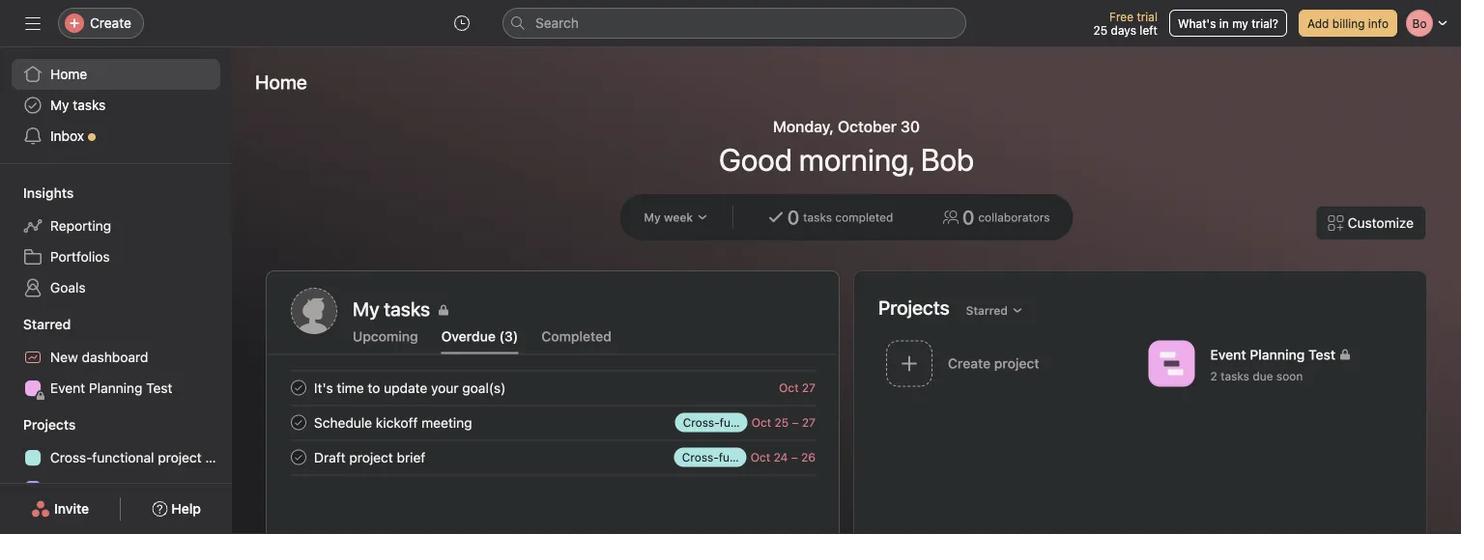 Task type: vqa. For each thing, say whether or not it's contained in the screenshot.
Save
no



Task type: locate. For each thing, give the bounding box(es) containing it.
2 horizontal spatial tasks
[[1221, 370, 1250, 383]]

my inside global element
[[50, 97, 69, 113]]

goals link
[[12, 273, 220, 304]]

1 vertical spatial oct
[[752, 416, 772, 430]]

my
[[50, 97, 69, 113], [644, 211, 661, 224]]

1 vertical spatial projects
[[23, 417, 76, 433]]

1 0 from the left
[[788, 206, 800, 229]]

0 vertical spatial event
[[1211, 347, 1247, 363]]

1 vertical spatial test
[[146, 380, 172, 396]]

0 vertical spatial –
[[792, 416, 799, 430]]

planning up soon
[[1250, 347, 1305, 363]]

0 vertical spatial completed image
[[287, 377, 310, 400]]

completed checkbox up completed checkbox
[[287, 411, 310, 435]]

info
[[1369, 16, 1389, 30]]

1 vertical spatial my
[[644, 211, 661, 224]]

monday, october 30 good morning, bob
[[719, 117, 974, 178]]

– down oct 27
[[792, 416, 799, 430]]

customize button
[[1316, 206, 1427, 241]]

schedule kickoff meeting
[[314, 415, 472, 431]]

0 horizontal spatial projects
[[23, 417, 76, 433]]

project
[[349, 450, 393, 466], [158, 450, 202, 466]]

1 horizontal spatial event
[[1211, 347, 1247, 363]]

help button
[[139, 492, 214, 527]]

0 horizontal spatial home
[[50, 66, 87, 82]]

my week
[[644, 211, 693, 224]]

1 vertical spatial completed checkbox
[[287, 411, 310, 435]]

tasks up inbox
[[73, 97, 106, 113]]

0 horizontal spatial tasks
[[73, 97, 106, 113]]

1 horizontal spatial my
[[644, 211, 661, 224]]

1 vertical spatial event planning test
[[50, 380, 172, 396]]

1 horizontal spatial test
[[1309, 347, 1336, 363]]

project left brief
[[349, 450, 393, 466]]

2 completed image from the top
[[287, 446, 310, 469]]

completed image left draft on the left
[[287, 446, 310, 469]]

– right 24
[[791, 451, 798, 464]]

0 left tasks completed on the right
[[788, 206, 800, 229]]

1 vertical spatial completed image
[[287, 446, 310, 469]]

0 vertical spatial oct
[[779, 381, 799, 395]]

event planning test down new dashboard link
[[50, 380, 172, 396]]

what's
[[1178, 16, 1216, 30]]

1 horizontal spatial starred
[[966, 304, 1008, 318]]

2 tasks due soon
[[1211, 370, 1303, 383]]

oct left 24
[[751, 451, 771, 464]]

1 vertical spatial 27
[[802, 416, 816, 430]]

27 up oct 25 – 27
[[802, 381, 816, 395]]

0 horizontal spatial event planning test
[[50, 380, 172, 396]]

2 27 from the top
[[802, 416, 816, 430]]

create project link
[[879, 334, 1141, 393]]

to
[[368, 380, 380, 396]]

event planning test inside event planning test link
[[50, 380, 172, 396]]

– for draft project brief
[[791, 451, 798, 464]]

my up inbox
[[50, 97, 69, 113]]

overdue
[[441, 329, 496, 345]]

october
[[838, 117, 897, 136]]

tasks left completed
[[803, 211, 832, 224]]

2 vertical spatial tasks
[[1221, 370, 1250, 383]]

25 left days
[[1094, 23, 1108, 37]]

0 left collaborators
[[963, 206, 975, 229]]

what's in my trial?
[[1178, 16, 1279, 30]]

oct up oct 24 – 26
[[752, 416, 772, 430]]

my for my tasks
[[50, 97, 69, 113]]

0 horizontal spatial 25
[[775, 416, 789, 430]]

0 horizontal spatial my
[[50, 97, 69, 113]]

it's time to update your goal(s)
[[314, 380, 506, 396]]

project left plan in the bottom of the page
[[158, 450, 202, 466]]

25
[[1094, 23, 1108, 37], [775, 416, 789, 430]]

brief
[[397, 450, 426, 466]]

0 horizontal spatial event
[[50, 380, 85, 396]]

completed image
[[287, 411, 310, 435]]

starred
[[966, 304, 1008, 318], [23, 317, 71, 333]]

planning down new dashboard link
[[89, 380, 142, 396]]

0 vertical spatial 27
[[802, 381, 816, 395]]

event down new
[[50, 380, 85, 396]]

update
[[384, 380, 428, 396]]

0 horizontal spatial starred
[[23, 317, 71, 333]]

completed checkbox for schedule
[[287, 411, 310, 435]]

trial
[[1137, 10, 1158, 23]]

overdue (3) button
[[441, 329, 518, 354]]

completed checkbox for it's
[[287, 377, 310, 400]]

starred up new
[[23, 317, 71, 333]]

1 completed image from the top
[[287, 377, 310, 400]]

week
[[664, 211, 693, 224]]

create button
[[58, 8, 144, 39]]

kickoff
[[376, 415, 418, 431]]

1 vertical spatial planning
[[89, 380, 142, 396]]

0 vertical spatial tasks
[[73, 97, 106, 113]]

Completed checkbox
[[287, 377, 310, 400], [287, 411, 310, 435]]

reporting link
[[12, 211, 220, 242]]

invite button
[[18, 492, 102, 527]]

test
[[1309, 347, 1336, 363], [146, 380, 172, 396]]

1 vertical spatial 25
[[775, 416, 789, 430]]

insights
[[23, 185, 74, 201]]

portfolios
[[50, 249, 110, 265]]

0 for tasks completed
[[788, 206, 800, 229]]

tasks right 2
[[1221, 370, 1250, 383]]

1 completed checkbox from the top
[[287, 377, 310, 400]]

meeting
[[422, 415, 472, 431]]

0
[[788, 206, 800, 229], [963, 206, 975, 229]]

event up 2
[[1211, 347, 1247, 363]]

oct 27 button
[[779, 381, 816, 395]]

0 horizontal spatial 0
[[788, 206, 800, 229]]

starred for leftmost starred dropdown button
[[23, 317, 71, 333]]

completed image
[[287, 377, 310, 400], [287, 446, 310, 469]]

27
[[802, 381, 816, 395], [802, 416, 816, 430]]

1 horizontal spatial projects
[[879, 296, 950, 319]]

2 0 from the left
[[963, 206, 975, 229]]

1 horizontal spatial 0
[[963, 206, 975, 229]]

starred up create project
[[966, 304, 1008, 318]]

1 project from the left
[[349, 450, 393, 466]]

starred button
[[958, 297, 1032, 324], [0, 315, 71, 334]]

0 vertical spatial 25
[[1094, 23, 1108, 37]]

1 horizontal spatial 25
[[1094, 23, 1108, 37]]

1 vertical spatial event
[[50, 380, 85, 396]]

0 vertical spatial event planning test
[[1211, 347, 1336, 363]]

2 vertical spatial oct
[[751, 451, 771, 464]]

event planning test up due
[[1211, 347, 1336, 363]]

oct up oct 25 – 27
[[779, 381, 799, 395]]

completed checkbox left it's
[[287, 377, 310, 400]]

Completed checkbox
[[287, 446, 310, 469]]

my tasks
[[50, 97, 106, 113]]

tasks
[[73, 97, 106, 113], [803, 211, 832, 224], [1221, 370, 1250, 383]]

– for schedule kickoff meeting
[[792, 416, 799, 430]]

morning,
[[799, 141, 914, 178]]

25 up 24
[[775, 416, 789, 430]]

search
[[536, 15, 579, 31]]

oct 24 – 26
[[751, 451, 816, 464]]

1 vertical spatial tasks
[[803, 211, 832, 224]]

inbox link
[[12, 121, 220, 152]]

1 horizontal spatial project
[[349, 450, 393, 466]]

0 vertical spatial my
[[50, 97, 69, 113]]

2 completed checkbox from the top
[[287, 411, 310, 435]]

help
[[171, 501, 201, 517]]

my inside dropdown button
[[644, 211, 661, 224]]

good
[[719, 141, 793, 178]]

27 up 26
[[802, 416, 816, 430]]

0 for collaborators
[[963, 206, 975, 229]]

functional
[[92, 450, 154, 466]]

portfolios link
[[12, 242, 220, 273]]

24
[[774, 451, 788, 464]]

0 horizontal spatial starred button
[[0, 315, 71, 334]]

free
[[1110, 10, 1134, 23]]

oct
[[779, 381, 799, 395], [752, 416, 772, 430], [751, 451, 771, 464]]

event
[[1211, 347, 1247, 363], [50, 380, 85, 396]]

draft project brief
[[314, 450, 426, 466]]

completed image left it's
[[287, 377, 310, 400]]

tasks inside global element
[[73, 97, 106, 113]]

starred button up create project
[[958, 297, 1032, 324]]

0 horizontal spatial test
[[146, 380, 172, 396]]

completed image for draft
[[287, 446, 310, 469]]

event planning test
[[1211, 347, 1336, 363], [50, 380, 172, 396]]

planning
[[1250, 347, 1305, 363], [89, 380, 142, 396]]

1 vertical spatial –
[[791, 451, 798, 464]]

upcoming button
[[353, 329, 418, 354]]

2 project from the left
[[158, 450, 202, 466]]

soon
[[1277, 370, 1303, 383]]

0 horizontal spatial planning
[[89, 380, 142, 396]]

collaborators
[[979, 211, 1050, 224]]

starred button up new
[[0, 315, 71, 334]]

your
[[431, 380, 459, 396]]

0 vertical spatial planning
[[1250, 347, 1305, 363]]

my left week
[[644, 211, 661, 224]]

projects
[[879, 296, 950, 319], [23, 417, 76, 433]]

my tasks link
[[12, 90, 220, 121]]

0 vertical spatial completed checkbox
[[287, 377, 310, 400]]

customize
[[1348, 215, 1414, 231]]

create project
[[948, 356, 1040, 372]]

26
[[801, 451, 816, 464]]

oct 25 – 27
[[752, 416, 816, 430]]

0 horizontal spatial project
[[158, 450, 202, 466]]



Task type: describe. For each thing, give the bounding box(es) containing it.
home link
[[12, 59, 220, 90]]

projects element
[[0, 408, 232, 535]]

1 horizontal spatial starred button
[[958, 297, 1032, 324]]

1 horizontal spatial planning
[[1250, 347, 1305, 363]]

test inside event planning test link
[[146, 380, 172, 396]]

dashboard
[[82, 349, 148, 365]]

goal(s)
[[462, 380, 506, 396]]

monday,
[[773, 117, 834, 136]]

new dashboard
[[50, 349, 148, 365]]

1 horizontal spatial home
[[255, 71, 307, 93]]

cross-functional project plan link
[[12, 443, 232, 474]]

tasks for 2 tasks due soon
[[1221, 370, 1250, 383]]

it's
[[314, 380, 333, 396]]

upcoming
[[353, 329, 418, 345]]

30
[[901, 117, 920, 136]]

environment
[[50, 481, 128, 497]]

0 vertical spatial projects
[[879, 296, 950, 319]]

planning inside starred element
[[89, 380, 142, 396]]

tasks for my tasks
[[73, 97, 106, 113]]

schedule
[[314, 415, 372, 431]]

add profile photo image
[[291, 288, 337, 334]]

environment link
[[12, 474, 220, 505]]

history image
[[454, 15, 470, 31]]

home inside global element
[[50, 66, 87, 82]]

timeline image
[[1160, 352, 1184, 376]]

inbox
[[50, 128, 84, 144]]

my
[[1233, 16, 1249, 30]]

overdue (3)
[[441, 329, 518, 345]]

completed
[[836, 211, 894, 224]]

invite
[[54, 501, 89, 517]]

create
[[90, 15, 131, 31]]

search list box
[[503, 8, 967, 39]]

starred element
[[0, 307, 232, 408]]

draft
[[314, 450, 346, 466]]

reporting
[[50, 218, 111, 234]]

insights element
[[0, 176, 232, 307]]

global element
[[0, 47, 232, 163]]

free trial 25 days left
[[1094, 10, 1158, 37]]

add
[[1308, 16, 1330, 30]]

my tasks
[[353, 298, 430, 320]]

my for my week
[[644, 211, 661, 224]]

add billing info button
[[1299, 10, 1398, 37]]

trial?
[[1252, 16, 1279, 30]]

days
[[1111, 23, 1137, 37]]

projects button
[[0, 416, 76, 435]]

1 27 from the top
[[802, 381, 816, 395]]

0 vertical spatial test
[[1309, 347, 1336, 363]]

left
[[1140, 23, 1158, 37]]

1 horizontal spatial event planning test
[[1211, 347, 1336, 363]]

event planning test link
[[12, 373, 220, 404]]

new dashboard link
[[12, 342, 220, 373]]

completed button
[[542, 329, 612, 354]]

1 horizontal spatial tasks
[[803, 211, 832, 224]]

25 inside the free trial 25 days left
[[1094, 23, 1108, 37]]

projects inside dropdown button
[[23, 417, 76, 433]]

oct for meeting
[[752, 416, 772, 430]]

search button
[[503, 8, 967, 39]]

due
[[1253, 370, 1274, 383]]

completed image for it's
[[287, 377, 310, 400]]

goals
[[50, 280, 86, 296]]

my week button
[[635, 204, 717, 231]]

plan
[[205, 450, 232, 466]]

my tasks link
[[353, 296, 815, 323]]

event inside starred element
[[50, 380, 85, 396]]

in
[[1220, 16, 1229, 30]]

bob
[[921, 141, 974, 178]]

(3)
[[499, 329, 518, 345]]

cross-
[[50, 450, 92, 466]]

billing
[[1333, 16, 1365, 30]]

completed
[[542, 329, 612, 345]]

hide sidebar image
[[25, 15, 41, 31]]

2
[[1211, 370, 1218, 383]]

time
[[337, 380, 364, 396]]

oct 27
[[779, 381, 816, 395]]

starred for the rightmost starred dropdown button
[[966, 304, 1008, 318]]

cross-functional project plan
[[50, 450, 232, 466]]

oct for brief
[[751, 451, 771, 464]]

what's in my trial? button
[[1170, 10, 1288, 37]]

new
[[50, 349, 78, 365]]

insights button
[[0, 184, 74, 203]]

add billing info
[[1308, 16, 1389, 30]]

tasks completed
[[803, 211, 894, 224]]



